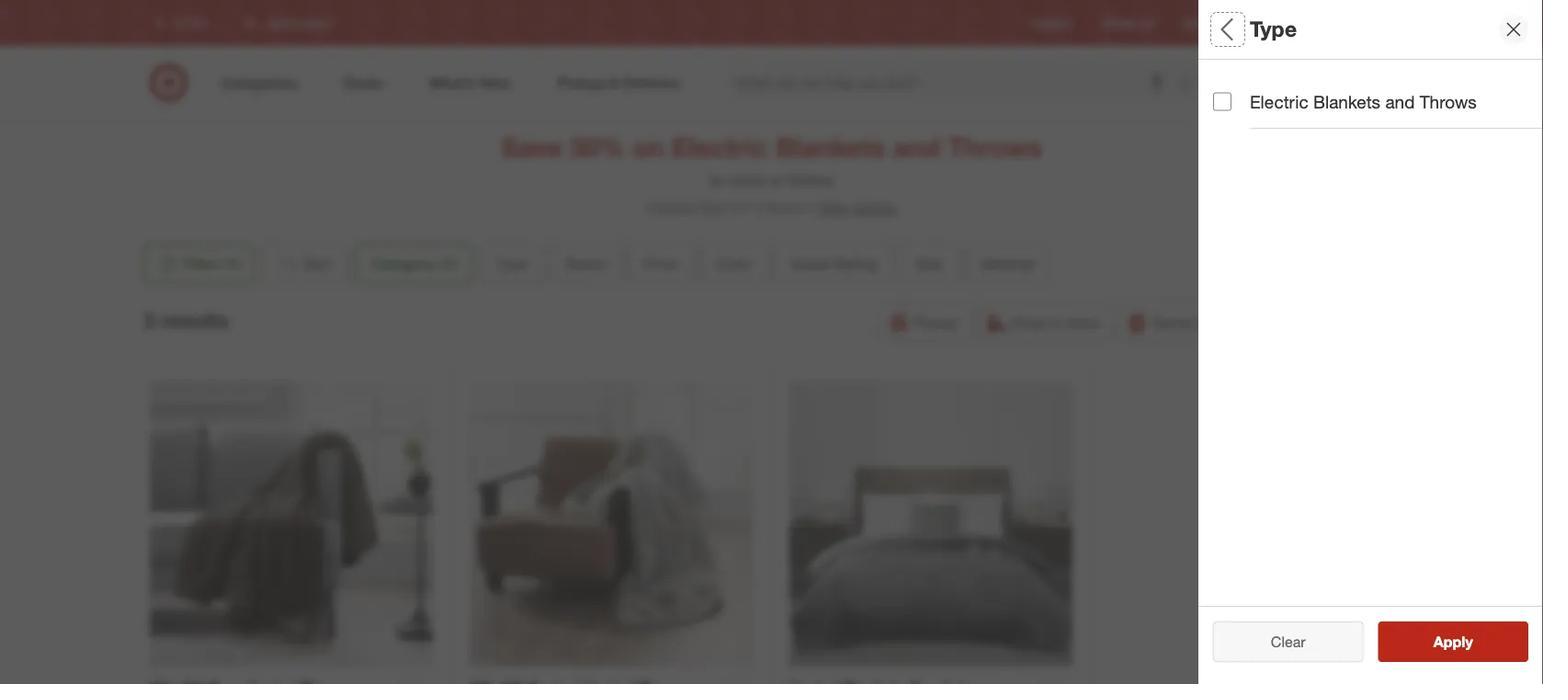 Task type: locate. For each thing, give the bounding box(es) containing it.
brand
[[566, 255, 606, 273]]

results inside button
[[1445, 633, 1493, 650]]

1 horizontal spatial 3
[[754, 198, 762, 216]]

material button
[[966, 244, 1050, 284]]

1 horizontal spatial type
[[1250, 16, 1297, 42]]

0 vertical spatial store
[[730, 171, 765, 189]]

type inside button
[[496, 255, 527, 273]]

results for see results
[[1445, 633, 1493, 650]]

1 vertical spatial category
[[371, 255, 436, 273]]

(1)
[[223, 255, 240, 273], [440, 255, 457, 273]]

shop left in on the top of page
[[1012, 314, 1046, 332]]

sort
[[303, 255, 332, 273]]

0 vertical spatial throws
[[1420, 91, 1477, 112]]

1 vertical spatial store
[[1066, 314, 1099, 332]]

1 vertical spatial type
[[496, 255, 527, 273]]

0 horizontal spatial category
[[371, 255, 436, 273]]

pickup button
[[880, 303, 970, 343]]

same day delivery
[[1153, 314, 1277, 332]]

3 down filter (1) button
[[143, 308, 155, 333]]

category
[[1214, 72, 1290, 93], [371, 255, 436, 273]]

redcard
[[1184, 16, 1228, 30]]

sort button
[[262, 244, 347, 284]]

registry
[[1032, 16, 1073, 30]]

3 right 5
[[754, 198, 762, 216]]

category inside category holiday shop
[[1214, 72, 1290, 93]]

1 (1) from the left
[[223, 255, 240, 273]]

(1) for filter (1)
[[223, 255, 240, 273]]

electric up the in-
[[672, 131, 768, 163]]

blankets down circle
[[1314, 91, 1381, 112]]

1 horizontal spatial blankets
[[1314, 91, 1381, 112]]

on
[[633, 131, 664, 163]]

electric blankets and throws
[[1250, 91, 1477, 112]]

guest rating button
[[775, 244, 892, 284]]

1 clear from the left
[[1262, 633, 1297, 650]]

blankets inside type dialog
[[1314, 91, 1381, 112]]

results down filter (1) button
[[161, 308, 229, 333]]

(1) left type button
[[440, 255, 457, 273]]

details
[[853, 198, 896, 216]]

1 vertical spatial throws
[[948, 131, 1042, 163]]

offer details
[[817, 198, 896, 216]]

store right in on the top of page
[[1066, 314, 1099, 332]]

store
[[730, 171, 765, 189], [1066, 314, 1099, 332]]

(1) right "filter"
[[223, 255, 240, 273]]

shop inside "button"
[[1012, 314, 1046, 332]]

0 vertical spatial blankets
[[1314, 91, 1381, 112]]

clear
[[1262, 633, 1297, 650], [1271, 633, 1306, 650]]

0 horizontal spatial type
[[496, 255, 527, 273]]

type inside dialog
[[1250, 16, 1297, 42]]

in-
[[711, 171, 730, 189]]

in
[[1051, 314, 1062, 332]]

blankets
[[1314, 91, 1381, 112], [776, 131, 886, 163]]

1 vertical spatial 3
[[143, 308, 155, 333]]

throws
[[1420, 91, 1477, 112], [948, 131, 1042, 163]]

1 vertical spatial blankets
[[776, 131, 886, 163]]

0 horizontal spatial and
[[893, 131, 941, 163]]

results
[[161, 308, 229, 333], [1445, 633, 1493, 650]]

and inside type dialog
[[1386, 91, 1415, 112]]

heated blanket - brookstone image
[[790, 383, 1073, 666], [790, 383, 1073, 666]]

holiday
[[1214, 96, 1257, 112]]

1 horizontal spatial and
[[1386, 91, 1415, 112]]

0 horizontal spatial electric
[[672, 131, 768, 163]]

clear for clear
[[1271, 633, 1306, 650]]

1 horizontal spatial results
[[1445, 633, 1493, 650]]

type
[[1250, 16, 1297, 42], [496, 255, 527, 273]]

0 horizontal spatial (1)
[[223, 255, 240, 273]]

category up 'holiday'
[[1214, 72, 1290, 93]]

1 horizontal spatial category
[[1214, 72, 1290, 93]]

and
[[1386, 91, 1415, 112], [893, 131, 941, 163]]

0 horizontal spatial blankets
[[776, 131, 886, 163]]

apply
[[1434, 633, 1474, 650]]

1 vertical spatial shop
[[1012, 314, 1046, 332]]

0 vertical spatial shop
[[1260, 96, 1291, 112]]

offer details button
[[802, 197, 896, 218]]

0 horizontal spatial 3
[[143, 308, 155, 333]]

clear all button
[[1214, 622, 1364, 662]]

1 horizontal spatial throws
[[1420, 91, 1477, 112]]

0 vertical spatial 3
[[754, 198, 762, 216]]

0 horizontal spatial store
[[730, 171, 765, 189]]

0 horizontal spatial throws
[[948, 131, 1042, 163]]

0 vertical spatial electric
[[1250, 91, 1309, 112]]

1 horizontal spatial shop
[[1260, 96, 1291, 112]]

2 clear from the left
[[1271, 633, 1306, 650]]

registry link
[[1032, 15, 1073, 31]]

pickup
[[914, 314, 958, 332]]

day
[[1195, 314, 1220, 332]]

shop
[[1260, 96, 1291, 112], [1012, 314, 1046, 332]]

all filters dialog
[[1199, 0, 1544, 684]]

redcard link
[[1184, 15, 1228, 31]]

3
[[754, 198, 762, 216], [143, 308, 155, 333]]

blankets up the online
[[776, 131, 886, 163]]

clear inside button
[[1271, 633, 1306, 650]]

electric inside save 30% on electric blankets and throws in-store or online
[[672, 131, 768, 163]]

1 horizontal spatial (1)
[[440, 255, 457, 273]]

0 vertical spatial and
[[1386, 91, 1415, 112]]

1 vertical spatial and
[[893, 131, 941, 163]]

deals
[[1214, 594, 1261, 615]]

circle
[[1291, 16, 1319, 30]]

see results button
[[1379, 622, 1529, 662]]

0 vertical spatial type
[[1250, 16, 1297, 42]]

filter (1)
[[183, 255, 240, 273]]

price
[[644, 255, 678, 273]]

electric right electric blankets and throws checkbox
[[1250, 91, 1309, 112]]

category for category holiday shop
[[1214, 72, 1290, 93]]

blankets inside save 30% on electric blankets and throws in-store or online
[[776, 131, 886, 163]]

ad
[[1141, 16, 1154, 30]]

0 vertical spatial results
[[161, 308, 229, 333]]

shop right 'holiday'
[[1260, 96, 1291, 112]]

1 horizontal spatial electric
[[1250, 91, 1309, 112]]

2 (1) from the left
[[440, 255, 457, 273]]

target circle
[[1257, 16, 1319, 30]]

(1) for category (1)
[[440, 255, 457, 273]]

0 horizontal spatial shop
[[1012, 314, 1046, 332]]

electric
[[1250, 91, 1309, 112], [672, 131, 768, 163]]

results right 'see'
[[1445, 633, 1493, 650]]

0 vertical spatial category
[[1214, 72, 1290, 93]]

clear inside "button"
[[1262, 633, 1297, 650]]

store left or
[[730, 171, 765, 189]]

0 horizontal spatial results
[[161, 308, 229, 333]]

1 horizontal spatial store
[[1066, 314, 1099, 332]]

(1) inside button
[[223, 255, 240, 273]]

1 vertical spatial electric
[[672, 131, 768, 163]]

same day delivery button
[[1119, 303, 1289, 343]]

50"x60" cozy heated throw blanket - brookstone image
[[150, 383, 433, 666], [150, 383, 433, 666]]

color button
[[701, 244, 768, 284]]

category right sort
[[371, 255, 436, 273]]

store inside "button"
[[1066, 314, 1099, 332]]

shop in store button
[[978, 303, 1111, 343]]

expires
[[647, 198, 696, 216]]

1 vertical spatial results
[[1445, 633, 1493, 650]]

delivery
[[1224, 314, 1277, 332]]

50"x60" coziest heated throw blanket - brookstone image
[[470, 383, 753, 666], [470, 383, 753, 666]]



Task type: describe. For each thing, give the bounding box(es) containing it.
and inside save 30% on electric blankets and throws in-store or online
[[893, 131, 941, 163]]

category (1)
[[371, 255, 457, 273]]

price button
[[629, 244, 693, 284]]

shop inside category holiday shop
[[1260, 96, 1291, 112]]

rating
[[834, 255, 877, 273]]

results for 3 results
[[161, 308, 229, 333]]

online
[[788, 171, 833, 189]]

see results
[[1415, 633, 1493, 650]]

type button
[[481, 244, 543, 284]]

Electric Blankets and Throws checkbox
[[1214, 92, 1232, 111]]

store inside save 30% on electric blankets and throws in-store or online
[[730, 171, 765, 189]]

5
[[731, 198, 739, 216]]

or
[[770, 171, 784, 189]]

category for category (1)
[[371, 255, 436, 273]]

brand button
[[550, 244, 621, 284]]

type dialog
[[1199, 0, 1544, 684]]

same
[[1153, 314, 1191, 332]]

size button
[[900, 244, 959, 284]]

clear button
[[1214, 622, 1364, 662]]

filter (1) button
[[143, 244, 255, 284]]

clear for clear all
[[1262, 633, 1297, 650]]

filters
[[1245, 16, 1302, 42]]

3 items
[[754, 198, 802, 216]]

expires dec 5
[[647, 198, 739, 216]]

target
[[1257, 16, 1287, 30]]

size
[[915, 255, 943, 273]]

search
[[1170, 75, 1214, 93]]

see
[[1415, 633, 1441, 650]]

weekly ad
[[1102, 16, 1154, 30]]

all
[[1301, 633, 1315, 650]]

material
[[982, 255, 1035, 273]]

30%
[[570, 131, 625, 163]]

guest rating
[[791, 255, 877, 273]]

weekly
[[1102, 16, 1138, 30]]

all filters
[[1214, 16, 1302, 42]]

3 for 3 items
[[754, 198, 762, 216]]

apply button
[[1379, 622, 1529, 662]]

throws inside type dialog
[[1420, 91, 1477, 112]]

category holiday shop
[[1214, 72, 1291, 112]]

offer
[[817, 198, 849, 216]]

search button
[[1170, 63, 1214, 107]]

dec
[[700, 198, 727, 216]]

weekly ad link
[[1102, 15, 1154, 31]]

deals button
[[1214, 575, 1544, 639]]

color
[[716, 255, 752, 273]]

all
[[1214, 16, 1239, 42]]

What can we help you find? suggestions appear below search field
[[725, 63, 1183, 103]]

clear all
[[1262, 633, 1315, 650]]

target circle link
[[1257, 15, 1319, 31]]

3 results
[[143, 308, 229, 333]]

electric inside type dialog
[[1250, 91, 1309, 112]]

shop in store
[[1012, 314, 1099, 332]]

filter
[[183, 255, 219, 273]]

3 for 3 results
[[143, 308, 155, 333]]

save 30% on electric blankets and throws in-store or online
[[501, 131, 1042, 189]]

items
[[766, 198, 802, 216]]

throws inside save 30% on electric blankets and throws in-store or online
[[948, 131, 1042, 163]]

guest
[[791, 255, 830, 273]]

save
[[501, 131, 562, 163]]



Task type: vqa. For each thing, say whether or not it's contained in the screenshot.
Guest
yes



